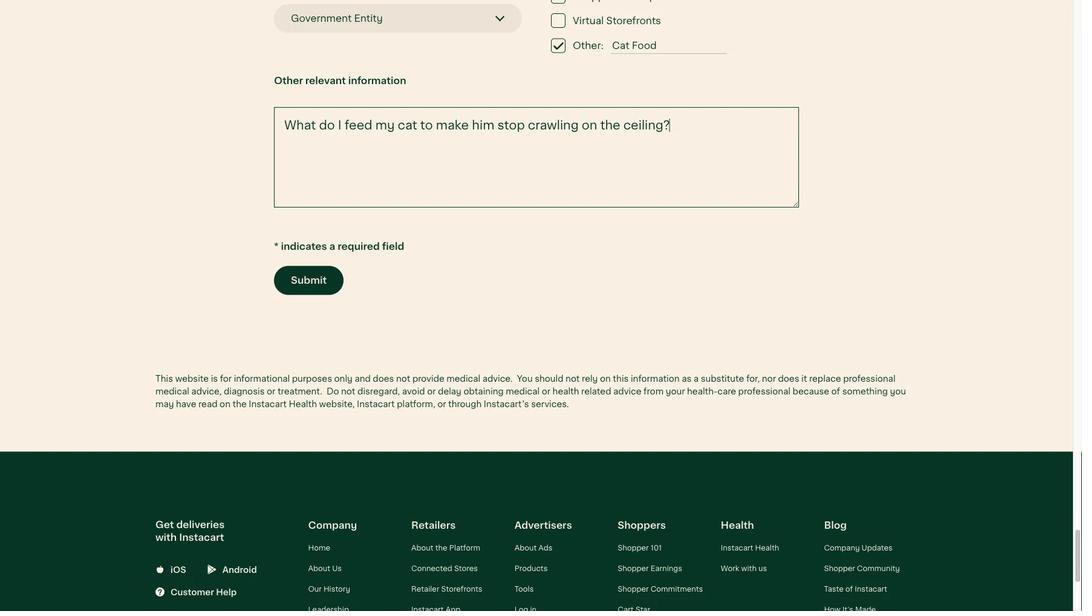 Task type: locate. For each thing, give the bounding box(es) containing it.
company
[[308, 520, 357, 531], [825, 544, 860, 552]]

services.
[[531, 400, 569, 409]]

1 vertical spatial a
[[694, 374, 699, 383]]

information right relevant
[[348, 75, 406, 86]]

0 horizontal spatial company
[[308, 520, 357, 531]]

0 vertical spatial company
[[308, 520, 357, 531]]

1 horizontal spatial the
[[436, 544, 448, 552]]

not up "health"
[[566, 374, 580, 383]]

substitute
[[701, 374, 745, 383]]

shopper 101 link
[[618, 544, 662, 552]]

does up disregard,
[[373, 374, 394, 383]]

1 horizontal spatial with
[[742, 564, 757, 573]]

0 vertical spatial of
[[832, 387, 841, 396]]

shopper left 101 on the bottom right
[[618, 544, 649, 552]]

information up from
[[631, 374, 680, 383]]

0 horizontal spatial of
[[832, 387, 841, 396]]

medical down you
[[506, 387, 540, 396]]

1 horizontal spatial a
[[694, 374, 699, 383]]

instacart health
[[721, 544, 780, 552]]

obtaining
[[464, 387, 504, 396]]

instacart down deliveries
[[179, 532, 224, 543]]

shopper
[[618, 544, 649, 552], [618, 564, 649, 573], [825, 564, 856, 573], [618, 585, 649, 593]]

1 vertical spatial storefronts
[[441, 585, 483, 593]]

customer
[[171, 588, 214, 597]]

blog
[[825, 520, 847, 531]]

1 horizontal spatial does
[[779, 374, 800, 383]]

required
[[338, 241, 380, 252]]

storefronts for retailer storefronts
[[441, 585, 483, 593]]

not down 'only' at the bottom
[[341, 387, 356, 396]]

the down diagnosis
[[233, 400, 247, 409]]

0 vertical spatial a
[[330, 241, 335, 252]]

care
[[718, 387, 737, 396]]

2 horizontal spatial not
[[566, 374, 580, 383]]

virtual
[[573, 15, 604, 26]]

company down blog
[[825, 544, 860, 552]]

us
[[759, 564, 767, 573]]

with inside get deliveries with instacart
[[156, 532, 177, 543]]

shopper for shopper earnings
[[618, 564, 649, 573]]

the
[[233, 400, 247, 409], [436, 544, 448, 552]]

or
[[267, 387, 276, 396], [427, 387, 436, 396], [542, 387, 551, 396], [438, 400, 446, 409]]

1 horizontal spatial about
[[412, 544, 434, 552]]

have
[[176, 400, 196, 409]]

0 horizontal spatial storefronts
[[441, 585, 483, 593]]

of right the taste
[[846, 585, 853, 593]]

a left required
[[330, 241, 335, 252]]

with
[[156, 532, 177, 543], [742, 564, 757, 573]]

0 horizontal spatial with
[[156, 532, 177, 543]]

it
[[802, 374, 808, 383]]

0 horizontal spatial the
[[233, 400, 247, 409]]

work
[[721, 564, 740, 573]]

1 vertical spatial the
[[436, 544, 448, 552]]

1 does from the left
[[373, 374, 394, 383]]

medical up delay
[[447, 374, 481, 383]]

1 horizontal spatial information
[[631, 374, 680, 383]]

0 horizontal spatial not
[[341, 387, 356, 396]]

on left this
[[600, 374, 611, 383]]

0 vertical spatial professional
[[844, 374, 896, 383]]

about left the us
[[308, 564, 330, 573]]

0 vertical spatial health
[[289, 400, 317, 409]]

2 horizontal spatial health
[[756, 544, 780, 552]]

earnings
[[651, 564, 683, 573]]

medical up may
[[156, 387, 189, 396]]

medical
[[447, 374, 481, 383], [156, 387, 189, 396], [506, 387, 540, 396]]

the up the connected stores
[[436, 544, 448, 552]]

shopper earnings link
[[618, 564, 683, 573]]

1 vertical spatial information
[[631, 374, 680, 383]]

shopper for shopper 101
[[618, 544, 649, 552]]

health inside this website is for informational purposes only and does not provide medical advice.  you should not rely on this information as a substitute for, nor does it replace professional medical advice, diagnosis or treatment.  do not disregard, avoid or delay obtaining medical or health related advice from your health-care professional because of something you may have read on the instacart health website, instacart platform, or through instacart's services.
[[289, 400, 317, 409]]

company for company
[[308, 520, 357, 531]]

professional up the something
[[844, 374, 896, 383]]

about left the ads
[[515, 544, 537, 552]]

instacart
[[249, 400, 287, 409], [357, 400, 395, 409], [179, 532, 224, 543], [721, 544, 754, 552], [855, 585, 888, 593]]

1 vertical spatial company
[[825, 544, 860, 552]]

health up the instacart health
[[721, 520, 754, 531]]

get
[[156, 519, 174, 530]]

customer help
[[171, 588, 237, 597]]

avoid
[[402, 387, 425, 396]]

company updates link
[[825, 544, 893, 552]]

1 vertical spatial health
[[721, 520, 754, 531]]

shopper down the 'shopper 101'
[[618, 564, 649, 573]]

with down get at the left
[[156, 532, 177, 543]]

advice,
[[191, 387, 222, 396]]

0 vertical spatial on
[[600, 374, 611, 383]]

ads
[[539, 544, 553, 552]]

0 vertical spatial information
[[348, 75, 406, 86]]

about up "connected"
[[412, 544, 434, 552]]

does left "it"
[[779, 374, 800, 383]]

stores
[[454, 564, 478, 573]]

professional
[[844, 374, 896, 383], [739, 387, 791, 396]]

connected
[[412, 564, 453, 573]]

0 horizontal spatial on
[[220, 400, 231, 409]]

1 horizontal spatial on
[[600, 374, 611, 383]]

instacart up work with us link
[[721, 544, 754, 552]]

storefronts down 'stores'
[[441, 585, 483, 593]]

2 horizontal spatial about
[[515, 544, 537, 552]]

ios
[[171, 565, 186, 574]]

health down purposes
[[289, 400, 317, 409]]

nor
[[762, 374, 776, 383]]

of down replace
[[832, 387, 841, 396]]

professional down nor
[[739, 387, 791, 396]]

0 horizontal spatial does
[[373, 374, 394, 383]]

help
[[216, 588, 237, 597]]

1 horizontal spatial not
[[396, 374, 411, 383]]

0 vertical spatial the
[[233, 400, 247, 409]]

0 horizontal spatial health
[[289, 400, 317, 409]]

products
[[515, 564, 548, 573]]

information
[[348, 75, 406, 86], [631, 374, 680, 383]]

instacart inside get deliveries with instacart
[[179, 532, 224, 543]]

shopper down shopper earnings link
[[618, 585, 649, 593]]

not up the avoid
[[396, 374, 411, 383]]

retailers
[[412, 520, 456, 531]]

company updates
[[825, 544, 893, 552]]

our
[[308, 585, 322, 593]]

0 vertical spatial storefronts
[[607, 15, 662, 26]]

0 horizontal spatial medical
[[156, 387, 189, 396]]

platform
[[449, 544, 481, 552]]

get deliveries with instacart
[[156, 519, 225, 543]]

1 vertical spatial of
[[846, 585, 853, 593]]

products link
[[515, 564, 548, 573]]

company up "home"
[[308, 520, 357, 531]]

advertisers
[[515, 520, 572, 531]]

platform,
[[397, 400, 435, 409]]

shopper for shopper commitments
[[618, 585, 649, 593]]

0 vertical spatial with
[[156, 532, 177, 543]]

Your Inquiry field
[[611, 38, 727, 54]]

health up "us"
[[756, 544, 780, 552]]

1 horizontal spatial of
[[846, 585, 853, 593]]

connected stores link
[[412, 564, 478, 573]]

community
[[857, 564, 900, 573]]

a right the as
[[694, 374, 699, 383]]

other:
[[573, 40, 604, 51]]

shopper earnings
[[618, 564, 683, 573]]

about us
[[308, 564, 342, 573]]

does
[[373, 374, 394, 383], [779, 374, 800, 383]]

shopper up the taste
[[825, 564, 856, 573]]

website
[[175, 374, 209, 383]]

with left "us"
[[742, 564, 757, 573]]

1 horizontal spatial storefronts
[[607, 15, 662, 26]]

not
[[396, 374, 411, 383], [566, 374, 580, 383], [341, 387, 356, 396]]

of inside this website is for informational purposes only and does not provide medical advice.  you should not rely on this information as a substitute for, nor does it replace professional medical advice, diagnosis or treatment.  do not disregard, avoid or delay obtaining medical or health related advice from your health-care professional because of something you may have read on the instacart health website, instacart platform, or through instacart's services.
[[832, 387, 841, 396]]

taste of instacart link
[[825, 585, 888, 593]]

1 vertical spatial professional
[[739, 387, 791, 396]]

*
[[274, 241, 279, 252]]

on right read
[[220, 400, 231, 409]]

commitments
[[651, 585, 703, 593]]

storefronts up your inquiry field
[[607, 15, 662, 26]]

this
[[613, 374, 629, 383]]

0 horizontal spatial information
[[348, 75, 406, 86]]

1 horizontal spatial company
[[825, 544, 860, 552]]

1 vertical spatial on
[[220, 400, 231, 409]]

you
[[517, 374, 533, 383]]



Task type: vqa. For each thing, say whether or not it's contained in the screenshot.
Disregard,
yes



Task type: describe. For each thing, give the bounding box(es) containing it.
shoppers
[[618, 520, 666, 531]]

ios link
[[156, 563, 186, 576]]

purposes
[[292, 374, 332, 383]]

retailer
[[412, 585, 440, 593]]

2 does from the left
[[779, 374, 800, 383]]

disregard,
[[358, 387, 400, 396]]

home
[[308, 544, 330, 552]]

website,
[[319, 400, 355, 409]]

Other relevant information text field
[[274, 107, 799, 208]]

101
[[651, 544, 662, 552]]

and
[[355, 374, 371, 383]]

our history
[[308, 585, 350, 593]]

rely
[[582, 374, 598, 383]]

1 horizontal spatial medical
[[447, 374, 481, 383]]

submit button
[[274, 266, 344, 295]]

only
[[334, 374, 353, 383]]

about for retailers
[[412, 544, 434, 552]]

0 horizontal spatial about
[[308, 564, 330, 573]]

this website is for informational purposes only and does not provide medical advice.  you should not rely on this information as a substitute for, nor does it replace professional medical advice, diagnosis or treatment.  do not disregard, avoid or delay obtaining medical or health related advice from your health-care professional because of something you may have read on the instacart health website, instacart platform, or through instacart's services.
[[156, 374, 907, 409]]

work with us link
[[721, 564, 767, 573]]

or down informational on the left bottom of the page
[[267, 387, 276, 396]]

do
[[327, 387, 339, 396]]

you
[[890, 387, 907, 396]]

from
[[644, 387, 664, 396]]

instacart health link
[[721, 544, 780, 552]]

connected stores
[[412, 564, 478, 573]]

the inside this website is for informational purposes only and does not provide medical advice.  you should not rely on this information as a substitute for, nor does it replace professional medical advice, diagnosis or treatment.  do not disregard, avoid or delay obtaining medical or health related advice from your health-care professional because of something you may have read on the instacart health website, instacart platform, or through instacart's services.
[[233, 400, 247, 409]]

advice
[[614, 387, 642, 396]]

0 horizontal spatial professional
[[739, 387, 791, 396]]

about ads
[[515, 544, 553, 552]]

should
[[535, 374, 564, 383]]

android
[[223, 565, 257, 574]]

tools
[[515, 585, 534, 593]]

submit
[[291, 275, 327, 286]]

retailer storefronts
[[412, 585, 483, 593]]

about us link
[[308, 564, 342, 573]]

shopper commitments
[[618, 585, 703, 593]]

or down provide
[[427, 387, 436, 396]]

company for company updates
[[825, 544, 860, 552]]

delay
[[438, 387, 462, 396]]

related
[[582, 387, 612, 396]]

shopper commitments link
[[618, 585, 703, 593]]

instacart down disregard,
[[357, 400, 395, 409]]

information inside this website is for informational purposes only and does not provide medical advice.  you should not rely on this information as a substitute for, nor does it replace professional medical advice, diagnosis or treatment.  do not disregard, avoid or delay obtaining medical or health related advice from your health-care professional because of something you may have read on the instacart health website, instacart platform, or through instacart's services.
[[631, 374, 680, 383]]

other relevant information
[[274, 75, 406, 86]]

a inside this website is for informational purposes only and does not provide medical advice.  you should not rely on this information as a substitute for, nor does it replace professional medical advice, diagnosis or treatment.  do not disregard, avoid or delay obtaining medical or health related advice from your health-care professional because of something you may have read on the instacart health website, instacart platform, or through instacart's services.
[[694, 374, 699, 383]]

your
[[666, 387, 685, 396]]

2 horizontal spatial medical
[[506, 387, 540, 396]]

customer help link
[[156, 586, 237, 598]]

indicates
[[281, 241, 327, 252]]

this
[[156, 374, 173, 383]]

2 vertical spatial health
[[756, 544, 780, 552]]

instacart down the community
[[855, 585, 888, 593]]

informational
[[234, 374, 290, 383]]

work with us
[[721, 564, 767, 573]]

through
[[448, 400, 482, 409]]

something
[[843, 387, 888, 396]]

our history link
[[308, 585, 350, 593]]

taste
[[825, 585, 844, 593]]

tools link
[[515, 585, 534, 593]]

read
[[199, 400, 218, 409]]

diagnosis
[[224, 387, 265, 396]]

health-
[[688, 387, 718, 396]]

1 vertical spatial with
[[742, 564, 757, 573]]

updates
[[862, 544, 893, 552]]

because
[[793, 387, 830, 396]]

us
[[332, 564, 342, 573]]

may
[[156, 400, 174, 409]]

as
[[682, 374, 692, 383]]

field
[[382, 241, 405, 252]]

or down should
[[542, 387, 551, 396]]

android link
[[207, 563, 257, 576]]

other
[[274, 75, 303, 86]]

home link
[[308, 544, 330, 552]]

instacart down informational on the left bottom of the page
[[249, 400, 287, 409]]

relevant
[[305, 75, 346, 86]]

or down delay
[[438, 400, 446, 409]]

1 horizontal spatial health
[[721, 520, 754, 531]]

shopper 101
[[618, 544, 662, 552]]

shopper for shopper community
[[825, 564, 856, 573]]

storefronts for virtual storefronts
[[607, 15, 662, 26]]

shopper community link
[[825, 564, 900, 573]]

about the platform
[[412, 544, 481, 552]]

shopper community
[[825, 564, 900, 573]]

1 horizontal spatial professional
[[844, 374, 896, 383]]

about the platform link
[[412, 544, 481, 552]]

is
[[211, 374, 218, 383]]

taste of instacart
[[825, 585, 888, 593]]

provide
[[413, 374, 445, 383]]

for
[[220, 374, 232, 383]]

instacart's
[[484, 400, 529, 409]]

about for advertisers
[[515, 544, 537, 552]]

retailer storefronts link
[[412, 585, 483, 593]]

0 horizontal spatial a
[[330, 241, 335, 252]]

history
[[324, 585, 350, 593]]



